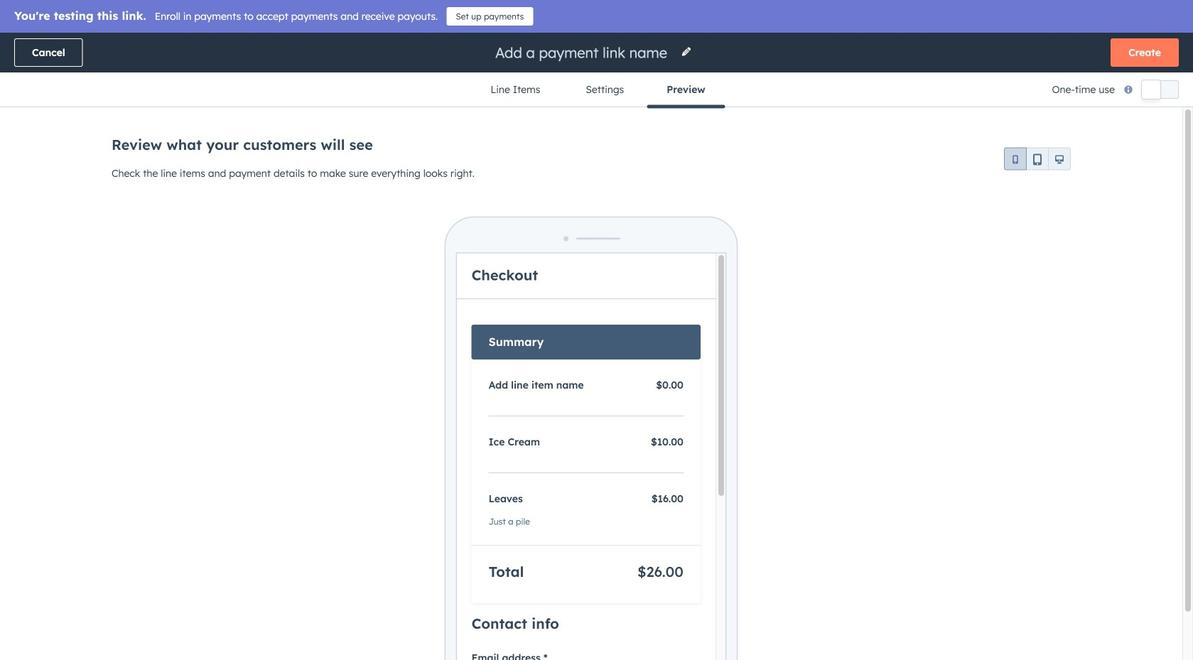 Task type: vqa. For each thing, say whether or not it's contained in the screenshot.
the View inside the View All Assets (16) button
no



Task type: describe. For each thing, give the bounding box(es) containing it.
7 column header from the left
[[1046, 179, 1159, 210]]

preview as desktop device image
[[1054, 155, 1066, 166]]

page section element
[[0, 33, 1194, 108]]

navigation inside page section element
[[468, 73, 726, 108]]

6 column header from the left
[[975, 179, 1046, 210]]

4 column header from the left
[[691, 179, 797, 210]]

1 column header from the left
[[223, 179, 335, 210]]

Search search field
[[34, 136, 319, 164]]

next page image
[[589, 282, 606, 299]]



Task type: locate. For each thing, give the bounding box(es) containing it.
group
[[1005, 148, 1071, 182]]

navigation
[[468, 73, 726, 108]]

pagination navigation
[[483, 280, 611, 299]]

preview as mobile device image
[[1010, 155, 1022, 166]]

2 column header from the left
[[477, 179, 620, 210]]

preview as tablet device image
[[1032, 155, 1044, 166]]

5 column header from the left
[[797, 179, 975, 210]]

Add a payment link name field
[[494, 43, 673, 62]]

3 column header from the left
[[620, 179, 691, 210]]

dialog
[[0, 0, 1194, 661]]

column header
[[223, 179, 335, 210], [477, 179, 620, 210], [620, 179, 691, 210], [691, 179, 797, 210], [797, 179, 975, 210], [975, 179, 1046, 210], [1046, 179, 1159, 210]]



